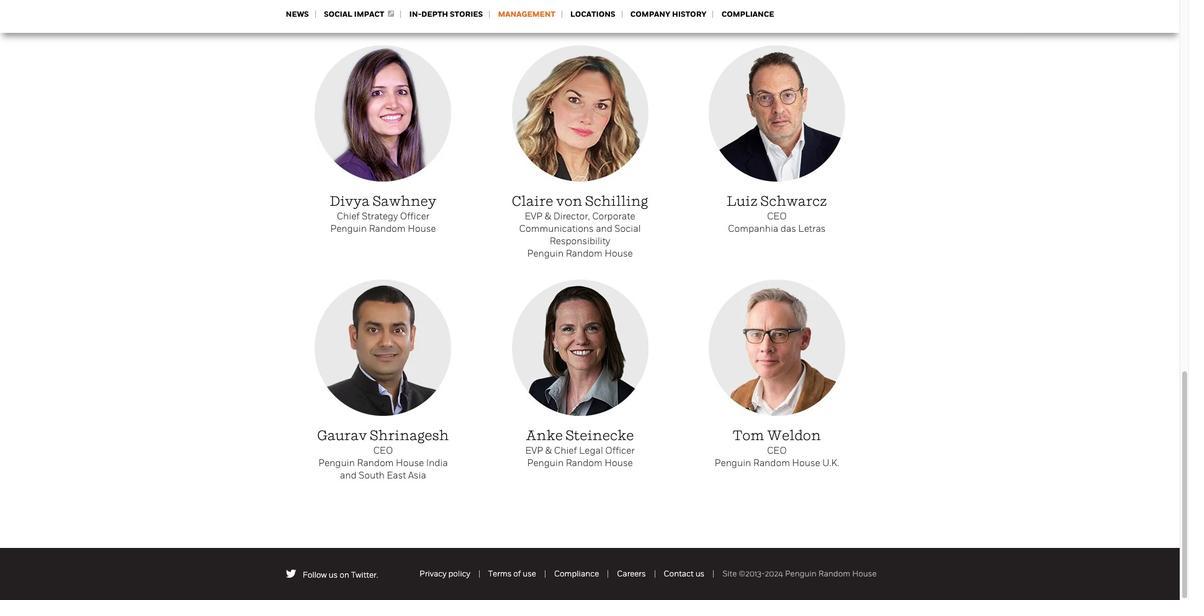 Task type: describe. For each thing, give the bounding box(es) containing it.
chief inside anke steinecke evp & chief legal officer penguin random house
[[554, 446, 577, 457]]

legal
[[579, 446, 603, 457]]

us for contact
[[696, 570, 705, 579]]

contact us link
[[664, 570, 705, 579]]

penguin inside claire von schilling evp & director, corporate communications and social responsibility penguin random house
[[527, 248, 564, 259]]

house inside anke steinecke evp & chief legal officer penguin random house
[[605, 458, 633, 469]]

luiz schwarcz ceo companhia das letras
[[727, 193, 827, 235]]

us for follow
[[329, 571, 338, 580]]

stories
[[450, 9, 483, 19]]

locations link
[[571, 9, 616, 19]]

terms of use
[[488, 570, 536, 579]]

impact
[[354, 9, 384, 19]]

responsibility
[[550, 236, 610, 247]]

policy
[[448, 570, 470, 579]]

random inside tom weldon ceo penguin random house u.k.
[[753, 458, 790, 469]]

site ©2013-2024 penguin random house
[[723, 570, 877, 579]]

use
[[523, 570, 536, 579]]

ceo for weldon
[[767, 446, 787, 457]]

company history link
[[631, 9, 707, 19]]

random inside divya sawhney chief strategy officer penguin random house
[[369, 223, 406, 235]]

penguin right 2024
[[785, 570, 817, 579]]

and inside claire von schilling evp & director, corporate communications and social responsibility penguin random house
[[596, 223, 613, 235]]

claire von schilling evp & director, corporate communications and social responsibility penguin random house
[[512, 193, 648, 259]]

india
[[426, 458, 448, 469]]

director,
[[553, 211, 590, 222]]

social impact
[[324, 9, 384, 19]]

©2013-
[[739, 570, 765, 579]]

communications
[[519, 223, 594, 235]]

von
[[556, 193, 583, 210]]

follow us on twitter.
[[303, 571, 378, 580]]

u.k.
[[823, 458, 839, 469]]

history
[[672, 9, 707, 19]]

gaurav
[[317, 428, 367, 444]]

privacy policy link
[[420, 570, 470, 579]]

penguin inside gaurav shrinagesh ceo penguin random house india and south east asia
[[318, 458, 355, 469]]

company
[[631, 9, 671, 19]]

claire
[[512, 193, 553, 210]]

social inside claire von schilling evp & director, corporate communications and social responsibility penguin random house
[[615, 223, 641, 235]]

of
[[513, 570, 521, 579]]

ceo for shrinagesh
[[373, 446, 393, 457]]

officer inside anke steinecke evp & chief legal officer penguin random house
[[605, 446, 635, 457]]

divya
[[330, 193, 370, 210]]

depth
[[422, 9, 448, 19]]

news
[[286, 9, 309, 19]]

and inside gaurav shrinagesh ceo penguin random house india and south east asia
[[340, 471, 357, 482]]

vp, global talent management penguin random house
[[317, 1, 450, 25]]

1 vertical spatial compliance link
[[554, 570, 599, 579]]

schwarcz
[[761, 193, 827, 210]]



Task type: vqa. For each thing, say whether or not it's contained in the screenshot.
bottommost Officer
yes



Task type: locate. For each thing, give the bounding box(es) containing it.
management link
[[498, 9, 555, 19]]

compliance
[[722, 9, 774, 19], [554, 570, 599, 579]]

penguin down global
[[330, 14, 367, 25]]

chief inside divya sawhney chief strategy officer penguin random house
[[337, 211, 360, 222]]

officer
[[400, 211, 429, 222], [605, 446, 635, 457]]

& inside anke steinecke evp & chief legal officer penguin random house
[[545, 446, 552, 457]]

random inside claire von schilling evp & director, corporate communications and social responsibility penguin random house
[[566, 248, 603, 259]]

penguin inside tom weldon ceo penguin random house u.k.
[[715, 458, 751, 469]]

house inside claire von schilling evp & director, corporate communications and social responsibility penguin random house
[[605, 248, 633, 259]]

0 horizontal spatial social
[[324, 9, 352, 19]]

0 horizontal spatial and
[[340, 471, 357, 482]]

asia
[[408, 471, 426, 482]]

terms of use link
[[488, 570, 536, 579]]

random up south
[[357, 458, 394, 469]]

letras
[[798, 223, 826, 235]]

0 vertical spatial compliance link
[[722, 9, 774, 19]]

1 vertical spatial and
[[340, 471, 357, 482]]

compliance right history
[[722, 9, 774, 19]]

contact us
[[664, 570, 705, 579]]

& inside claire von schilling evp & director, corporate communications and social responsibility penguin random house
[[545, 211, 551, 222]]

compliance link right use
[[554, 570, 599, 579]]

ceo inside luiz schwarcz ceo companhia das letras
[[767, 211, 787, 222]]

random down the legal at the bottom of page
[[566, 458, 603, 469]]

social left impact
[[324, 9, 352, 19]]

0 vertical spatial evp
[[525, 211, 543, 222]]

penguin inside divya sawhney chief strategy officer penguin random house
[[330, 223, 367, 235]]

ceo inside tom weldon ceo penguin random house u.k.
[[767, 446, 787, 457]]

house inside vp, global talent management penguin random house
[[408, 14, 436, 25]]

evp inside anke steinecke evp & chief legal officer penguin random house
[[525, 446, 543, 457]]

ceo down weldon
[[767, 446, 787, 457]]

us right contact
[[696, 570, 705, 579]]

contact
[[664, 570, 694, 579]]

compliance link
[[722, 9, 774, 19], [554, 570, 599, 579]]

social
[[324, 9, 352, 19], [615, 223, 641, 235]]

tom weldon ceo penguin random house u.k.
[[715, 428, 839, 469]]

ceo up 'das'
[[767, 211, 787, 222]]

penguin down anke
[[527, 458, 564, 469]]

shrinagesh
[[370, 428, 449, 444]]

on
[[340, 571, 349, 580]]

and down "corporate" on the top of page
[[596, 223, 613, 235]]

random down talent
[[369, 14, 406, 25]]

strategy
[[362, 211, 398, 222]]

management
[[392, 1, 450, 12], [498, 9, 555, 19]]

global
[[332, 1, 360, 12]]

divya sawhney chief strategy officer penguin random house
[[330, 193, 437, 235]]

penguin down communications
[[527, 248, 564, 259]]

privacy
[[420, 570, 447, 579]]

1 horizontal spatial social
[[615, 223, 641, 235]]

random inside gaurav shrinagesh ceo penguin random house india and south east asia
[[357, 458, 394, 469]]

anke
[[526, 428, 563, 444]]

1 horizontal spatial and
[[596, 223, 613, 235]]

penguin down tom
[[715, 458, 751, 469]]

random down strategy
[[369, 223, 406, 235]]

0 vertical spatial chief
[[337, 211, 360, 222]]

us left 'on'
[[329, 571, 338, 580]]

chief left the legal at the bottom of page
[[554, 446, 577, 457]]

evp inside claire von schilling evp & director, corporate communications and social responsibility penguin random house
[[525, 211, 543, 222]]

random inside vp, global talent management penguin random house
[[369, 14, 406, 25]]

penguin
[[330, 14, 367, 25], [330, 223, 367, 235], [527, 248, 564, 259], [318, 458, 355, 469], [527, 458, 564, 469], [715, 458, 751, 469], [785, 570, 817, 579]]

us
[[696, 570, 705, 579], [329, 571, 338, 580]]

random down responsibility
[[566, 248, 603, 259]]

house inside tom weldon ceo penguin random house u.k.
[[792, 458, 820, 469]]

penguin inside anke steinecke evp & chief legal officer penguin random house
[[527, 458, 564, 469]]

1 horizontal spatial officer
[[605, 446, 635, 457]]

1 horizontal spatial us
[[696, 570, 705, 579]]

0 horizontal spatial us
[[329, 571, 338, 580]]

officer inside divya sawhney chief strategy officer penguin random house
[[400, 211, 429, 222]]

locations
[[571, 9, 616, 19]]

management inside vp, global talent management penguin random house
[[392, 1, 450, 12]]

penguin down gaurav
[[318, 458, 355, 469]]

chief
[[337, 211, 360, 222], [554, 446, 577, 457]]

officer down sawhney
[[400, 211, 429, 222]]

schilling
[[585, 193, 648, 210]]

0 horizontal spatial compliance
[[554, 570, 599, 579]]

0 horizontal spatial chief
[[337, 211, 360, 222]]

random inside anke steinecke evp & chief legal officer penguin random house
[[566, 458, 603, 469]]

1 vertical spatial social
[[615, 223, 641, 235]]

1 horizontal spatial management
[[498, 9, 555, 19]]

& down anke
[[545, 446, 552, 457]]

evp down claire
[[525, 211, 543, 222]]

& up communications
[[545, 211, 551, 222]]

officer down steinecke
[[605, 446, 635, 457]]

and
[[596, 223, 613, 235], [340, 471, 357, 482]]

1 vertical spatial &
[[545, 446, 552, 457]]

penguin inside vp, global talent management penguin random house
[[330, 14, 367, 25]]

0 vertical spatial social
[[324, 9, 352, 19]]

social down "corporate" on the top of page
[[615, 223, 641, 235]]

ceo inside gaurav shrinagesh ceo penguin random house india and south east asia
[[373, 446, 393, 457]]

talent
[[362, 1, 389, 12]]

ceo for schwarcz
[[767, 211, 787, 222]]

terms
[[488, 570, 512, 579]]

companhia
[[728, 223, 779, 235]]

compliance right use
[[554, 570, 599, 579]]

random
[[369, 14, 406, 25], [369, 223, 406, 235], [566, 248, 603, 259], [357, 458, 394, 469], [566, 458, 603, 469], [753, 458, 790, 469], [819, 570, 851, 579]]

follow us on twitter. link
[[303, 571, 378, 580]]

weldon
[[767, 428, 821, 444]]

1 vertical spatial chief
[[554, 446, 577, 457]]

compliance link right history
[[722, 9, 774, 19]]

east
[[387, 471, 406, 482]]

das
[[781, 223, 796, 235]]

1 vertical spatial officer
[[605, 446, 635, 457]]

tom
[[733, 428, 764, 444]]

site
[[723, 570, 737, 579]]

1 vertical spatial compliance
[[554, 570, 599, 579]]

in-depth stories link
[[409, 9, 483, 19]]

house inside gaurav shrinagesh ceo penguin random house india and south east asia
[[396, 458, 424, 469]]

careers
[[617, 570, 646, 579]]

2024
[[765, 570, 783, 579]]

sawhney
[[373, 193, 437, 210]]

privacy policy
[[420, 570, 470, 579]]

follow
[[303, 571, 327, 580]]

gaurav shrinagesh ceo penguin random house india and south east asia
[[317, 428, 449, 482]]

1 horizontal spatial compliance link
[[722, 9, 774, 19]]

news link
[[286, 9, 309, 19]]

1 horizontal spatial chief
[[554, 446, 577, 457]]

&
[[545, 211, 551, 222], [545, 446, 552, 457]]

company history
[[631, 9, 707, 19]]

penguin down divya
[[330, 223, 367, 235]]

ceo up south
[[373, 446, 393, 457]]

0 vertical spatial and
[[596, 223, 613, 235]]

0 vertical spatial compliance
[[722, 9, 774, 19]]

in-
[[409, 9, 422, 19]]

house inside divya sawhney chief strategy officer penguin random house
[[408, 223, 436, 235]]

anke steinecke evp & chief legal officer penguin random house
[[525, 428, 635, 469]]

1 vertical spatial evp
[[525, 446, 543, 457]]

evp
[[525, 211, 543, 222], [525, 446, 543, 457]]

corporate
[[592, 211, 635, 222]]

0 horizontal spatial compliance link
[[554, 570, 599, 579]]

and left south
[[340, 471, 357, 482]]

vp,
[[317, 1, 330, 12]]

ceo
[[767, 211, 787, 222], [373, 446, 393, 457], [767, 446, 787, 457]]

chief down divya
[[337, 211, 360, 222]]

1 horizontal spatial compliance
[[722, 9, 774, 19]]

south
[[359, 471, 385, 482]]

random right 2024
[[819, 570, 851, 579]]

house
[[408, 14, 436, 25], [408, 223, 436, 235], [605, 248, 633, 259], [396, 458, 424, 469], [605, 458, 633, 469], [792, 458, 820, 469], [852, 570, 877, 579]]

twitter.
[[351, 571, 378, 580]]

steinecke
[[566, 428, 634, 444]]

0 vertical spatial &
[[545, 211, 551, 222]]

careers link
[[617, 570, 646, 579]]

random down weldon
[[753, 458, 790, 469]]

luiz
[[727, 193, 758, 210]]

evp down anke
[[525, 446, 543, 457]]

social impact link
[[324, 9, 394, 19]]

in-depth stories
[[409, 9, 483, 19]]

0 horizontal spatial management
[[392, 1, 450, 12]]

0 vertical spatial officer
[[400, 211, 429, 222]]

0 horizontal spatial officer
[[400, 211, 429, 222]]



